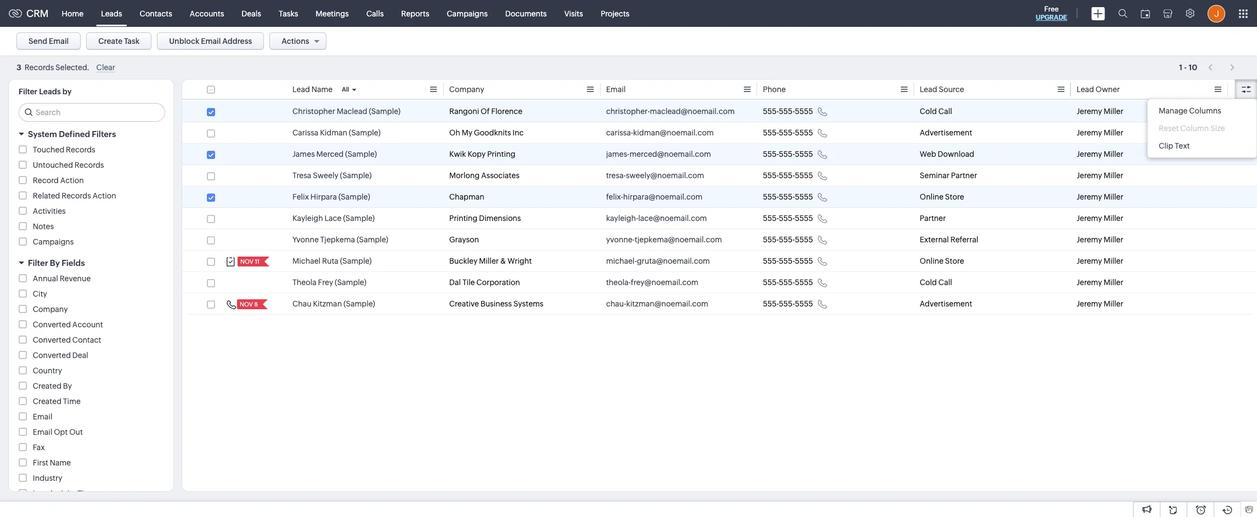 Task type: locate. For each thing, give the bounding box(es) containing it.
jeremy for chau-kitzman@noemail.com
[[1077, 300, 1102, 308]]

10
[[1189, 63, 1198, 72]]

1 vertical spatial by
[[63, 382, 72, 391]]

1 horizontal spatial campaigns
[[447, 9, 488, 18]]

campaigns
[[447, 9, 488, 18], [33, 238, 74, 246]]

6 5555 from the top
[[795, 214, 813, 223]]

cold call down lead source
[[920, 107, 952, 116]]

lead
[[293, 85, 310, 94], [920, 85, 937, 94], [1077, 85, 1094, 94]]

1 vertical spatial action
[[93, 192, 116, 200]]

tresa-sweely@noemail.com
[[606, 171, 704, 180]]

yvonne
[[293, 235, 319, 244]]

1 vertical spatial online
[[920, 257, 944, 266]]

2 jeremy from the top
[[1077, 128, 1102, 137]]

3 converted from the top
[[33, 351, 71, 360]]

tresa sweely (sample)
[[293, 171, 372, 180]]

1 horizontal spatial action
[[93, 192, 116, 200]]

nov 11 link
[[238, 257, 261, 267]]

2 555-555-5555 from the top
[[763, 128, 813, 137]]

chau kitzman (sample) link
[[293, 299, 375, 310]]

0 vertical spatial call
[[939, 107, 952, 116]]

0 vertical spatial by
[[50, 258, 60, 268]]

-
[[1184, 63, 1187, 72]]

task
[[124, 37, 140, 46]]

goodknits
[[474, 128, 511, 137]]

records down defined
[[66, 145, 95, 154]]

online down external
[[920, 257, 944, 266]]

jeremy miller for tresa-sweely@noemail.com
[[1077, 171, 1124, 180]]

1 online store from the top
[[920, 193, 964, 201]]

jeremy miller for chau-kitzman@noemail.com
[[1077, 300, 1124, 308]]

(sample) inside tresa sweely (sample) link
[[340, 171, 372, 180]]

0 horizontal spatial leads
[[39, 87, 61, 96]]

555-555-5555 for yvonne-tjepkema@noemail.com
[[763, 235, 813, 244]]

5 jeremy from the top
[[1077, 193, 1102, 201]]

1 vertical spatial converted
[[33, 336, 71, 345]]

(sample) right frey
[[335, 278, 367, 287]]

by up created time
[[63, 382, 72, 391]]

0 vertical spatial online
[[920, 193, 944, 201]]

create task button
[[86, 32, 152, 50]]

online store down the external referral
[[920, 257, 964, 266]]

7 jeremy from the top
[[1077, 235, 1102, 244]]

9 jeremy from the top
[[1077, 278, 1102, 287]]

cold call for theola-frey@noemail.com
[[920, 278, 952, 287]]

jeremy miller for kayleigh-lace@noemail.com
[[1077, 214, 1124, 223]]

filter
[[19, 87, 37, 96], [28, 258, 48, 268]]

(sample) for yvonne tjepkema (sample)
[[357, 235, 388, 244]]

lace
[[325, 214, 342, 223]]

filter by fields
[[28, 258, 85, 268]]

revenue
[[60, 274, 91, 283]]

store for michael-gruta@noemail.com
[[945, 257, 964, 266]]

hirpara@noemail.com
[[623, 193, 703, 201]]

(sample) inside chau kitzman (sample) link
[[344, 300, 375, 308]]

email up christopher-
[[606, 85, 626, 94]]

records down the touched records
[[75, 161, 104, 170]]

company
[[449, 85, 484, 94], [33, 305, 68, 314]]

9 5555 from the top
[[795, 278, 813, 287]]

action down untouched records
[[93, 192, 116, 200]]

1 jeremy from the top
[[1077, 107, 1102, 116]]

printing up associates
[[487, 150, 516, 159]]

1 advertisement from the top
[[920, 128, 972, 137]]

records
[[66, 145, 95, 154], [75, 161, 104, 170], [62, 192, 91, 200]]

record
[[33, 176, 59, 185]]

4 5555 from the top
[[795, 171, 813, 180]]

1 vertical spatial cold
[[920, 278, 937, 287]]

name up 'christopher'
[[312, 85, 333, 94]]

deal
[[72, 351, 88, 360]]

cold down lead source
[[920, 107, 937, 116]]

(sample) right ruta
[[340, 257, 372, 266]]

1 horizontal spatial by
[[63, 382, 72, 391]]

3 5555 from the top
[[795, 150, 813, 159]]

5555 for yvonne-tjepkema@noemail.com
[[795, 235, 813, 244]]

name
[[312, 85, 333, 94], [50, 459, 71, 468]]

2 vertical spatial records
[[62, 192, 91, 200]]

1 555-555-5555 from the top
[[763, 107, 813, 116]]

call down the external referral
[[939, 278, 952, 287]]

2 online from the top
[[920, 257, 944, 266]]

(sample) right maclead
[[369, 107, 401, 116]]

carissa-kidman@noemail.com
[[606, 128, 714, 137]]

converted up the country
[[33, 351, 71, 360]]

converted contact
[[33, 336, 101, 345]]

email
[[49, 37, 69, 46], [201, 37, 221, 46], [606, 85, 626, 94], [33, 413, 52, 421], [33, 428, 52, 437]]

(sample) for felix hirpara (sample)
[[339, 193, 370, 201]]

2 cold from the top
[[920, 278, 937, 287]]

calls link
[[358, 0, 393, 27]]

selected.
[[55, 63, 89, 72]]

created down "created by"
[[33, 397, 61, 406]]

(sample) inside christopher maclead (sample) link
[[369, 107, 401, 116]]

(sample) inside 'theola frey (sample)' link
[[335, 278, 367, 287]]

(sample) for tresa sweely (sample)
[[340, 171, 372, 180]]

name for lead name
[[312, 85, 333, 94]]

4 jeremy from the top
[[1077, 171, 1102, 180]]

by
[[62, 87, 72, 96]]

0 vertical spatial online store
[[920, 193, 964, 201]]

of
[[481, 107, 490, 116]]

0 vertical spatial filter
[[19, 87, 37, 96]]

1 store from the top
[[945, 193, 964, 201]]

5555 for theola-frey@noemail.com
[[795, 278, 813, 287]]

by for filter
[[50, 258, 60, 268]]

lead left the owner
[[1077, 85, 1094, 94]]

0 horizontal spatial printing
[[449, 214, 478, 223]]

(sample) right kitzman
[[344, 300, 375, 308]]

0 horizontal spatial action
[[60, 176, 84, 185]]

time right activity
[[78, 490, 95, 498]]

jeremy for theola-frey@noemail.com
[[1077, 278, 1102, 287]]

1 vertical spatial cold call
[[920, 278, 952, 287]]

cold call down external
[[920, 278, 952, 287]]

nov left 8
[[240, 301, 253, 308]]

(sample) up kayleigh lace (sample)
[[339, 193, 370, 201]]

0 vertical spatial created
[[33, 382, 61, 391]]

0 vertical spatial partner
[[951, 171, 977, 180]]

1 cold call from the top
[[920, 107, 952, 116]]

1 jeremy miller from the top
[[1077, 107, 1124, 116]]

web download
[[920, 150, 974, 159]]

theola-
[[606, 278, 631, 287]]

company down "city"
[[33, 305, 68, 314]]

nov left 11
[[240, 258, 254, 265]]

0 vertical spatial records
[[66, 145, 95, 154]]

kitzman@noemail.com
[[626, 300, 708, 308]]

online store down seminar partner
[[920, 193, 964, 201]]

company up the rangoni
[[449, 85, 484, 94]]

(sample) for michael ruta (sample)
[[340, 257, 372, 266]]

0 horizontal spatial name
[[50, 459, 71, 468]]

1 vertical spatial advertisement
[[920, 300, 972, 308]]

&
[[500, 257, 506, 266]]

jeremy for yvonne-tjepkema@noemail.com
[[1077, 235, 1102, 244]]

555-555-5555 for carissa-kidman@noemail.com
[[763, 128, 813, 137]]

(sample) right lace
[[343, 214, 375, 223]]

1 horizontal spatial company
[[449, 85, 484, 94]]

fax
[[33, 443, 45, 452]]

manage columns
[[1159, 106, 1222, 115]]

2 lead from the left
[[920, 85, 937, 94]]

(sample) right tjepkema
[[357, 235, 388, 244]]

filter inside dropdown button
[[28, 258, 48, 268]]

(sample) for theola frey (sample)
[[335, 278, 367, 287]]

miller for christopher-maclead@noemail.com
[[1104, 107, 1124, 116]]

8 5555 from the top
[[795, 257, 813, 266]]

created for created by
[[33, 382, 61, 391]]

0 vertical spatial nov
[[240, 258, 254, 265]]

6 jeremy miller from the top
[[1077, 214, 1124, 223]]

calendar image
[[1141, 9, 1150, 18]]

unblock email address button
[[157, 32, 264, 50]]

online for michael-gruta@noemail.com
[[920, 257, 944, 266]]

source
[[939, 85, 964, 94]]

filter down 3
[[19, 87, 37, 96]]

first
[[33, 459, 48, 468]]

visits link
[[556, 0, 592, 27]]

lead for lead name
[[293, 85, 310, 94]]

created for created time
[[33, 397, 61, 406]]

miller for chau-kitzman@noemail.com
[[1104, 300, 1124, 308]]

converted up converted contact
[[33, 321, 71, 329]]

1 vertical spatial call
[[939, 278, 952, 287]]

account
[[72, 321, 103, 329]]

1 horizontal spatial leads
[[101, 9, 122, 18]]

partner down the download
[[951, 171, 977, 180]]

5 555-555-5555 from the top
[[763, 193, 813, 201]]

0 vertical spatial action
[[60, 176, 84, 185]]

miller for felix-hirpara@noemail.com
[[1104, 193, 1124, 201]]

filter for filter by fields
[[28, 258, 48, 268]]

9 555-555-5555 from the top
[[763, 278, 813, 287]]

created down the country
[[33, 382, 61, 391]]

0 horizontal spatial company
[[33, 305, 68, 314]]

converted for converted deal
[[33, 351, 71, 360]]

email inside button
[[49, 37, 69, 46]]

1 call from the top
[[939, 107, 952, 116]]

2 advertisement from the top
[[920, 300, 972, 308]]

(sample) inside michael ruta (sample) link
[[340, 257, 372, 266]]

1 vertical spatial company
[[33, 305, 68, 314]]

felix hirpara (sample) link
[[293, 192, 370, 203]]

0 horizontal spatial lead
[[293, 85, 310, 94]]

10 jeremy miller from the top
[[1077, 300, 1124, 308]]

1 vertical spatial online store
[[920, 257, 964, 266]]

1 vertical spatial nov
[[240, 301, 253, 308]]

lead up 'christopher'
[[293, 85, 310, 94]]

online store for hirpara@noemail.com
[[920, 193, 964, 201]]

jeremy
[[1077, 107, 1102, 116], [1077, 128, 1102, 137], [1077, 150, 1102, 159], [1077, 171, 1102, 180], [1077, 193, 1102, 201], [1077, 214, 1102, 223], [1077, 235, 1102, 244], [1077, 257, 1102, 266], [1077, 278, 1102, 287], [1077, 300, 1102, 308]]

store
[[945, 193, 964, 201], [945, 257, 964, 266]]

converted up 'converted deal'
[[33, 336, 71, 345]]

0 horizontal spatial campaigns
[[33, 238, 74, 246]]

partner
[[951, 171, 977, 180], [920, 214, 946, 223]]

1 vertical spatial time
[[78, 490, 95, 498]]

row group
[[182, 101, 1257, 315]]

5 jeremy miller from the top
[[1077, 193, 1124, 201]]

tresa
[[293, 171, 311, 180]]

555-555-5555 for james-merced@noemail.com
[[763, 150, 813, 159]]

10 jeremy from the top
[[1077, 300, 1102, 308]]

1 vertical spatial store
[[945, 257, 964, 266]]

store down seminar partner
[[945, 193, 964, 201]]

1 horizontal spatial lead
[[920, 85, 937, 94]]

partner up external
[[920, 214, 946, 223]]

cold down external
[[920, 278, 937, 287]]

1 vertical spatial leads
[[39, 87, 61, 96]]

jeremy for tresa-sweely@noemail.com
[[1077, 171, 1102, 180]]

0 horizontal spatial by
[[50, 258, 60, 268]]

created time
[[33, 397, 81, 406]]

nov for michael
[[240, 258, 254, 265]]

2 store from the top
[[945, 257, 964, 266]]

5555 for tresa-sweely@noemail.com
[[795, 171, 813, 180]]

0 vertical spatial name
[[312, 85, 333, 94]]

1 created from the top
[[33, 382, 61, 391]]

projects link
[[592, 0, 638, 27]]

4 jeremy miller from the top
[[1077, 171, 1124, 180]]

campaigns down notes
[[33, 238, 74, 246]]

miller for yvonne-tjepkema@noemail.com
[[1104, 235, 1124, 244]]

leads up the create
[[101, 9, 122, 18]]

call down lead source
[[939, 107, 952, 116]]

miller for michael-gruta@noemail.com
[[1104, 257, 1124, 266]]

navigation
[[1203, 59, 1241, 75]]

meetings
[[316, 9, 349, 18]]

10 5555 from the top
[[795, 300, 813, 308]]

(sample) right merced
[[345, 150, 377, 159]]

christopher-maclead@noemail.com
[[606, 107, 735, 116]]

3 jeremy miller from the top
[[1077, 150, 1124, 159]]

1
[[1179, 63, 1183, 72]]

michael-gruta@noemail.com
[[606, 257, 710, 266]]

0 vertical spatial advertisement
[[920, 128, 972, 137]]

1 online from the top
[[920, 193, 944, 201]]

(sample) for james merced (sample)
[[345, 150, 377, 159]]

2 call from the top
[[939, 278, 952, 287]]

jeremy for christopher-maclead@noemail.com
[[1077, 107, 1102, 116]]

yvonne-tjepkema@noemail.com
[[606, 235, 722, 244]]

maclead@noemail.com
[[650, 107, 735, 116]]

2 horizontal spatial lead
[[1077, 85, 1094, 94]]

lead left source
[[920, 85, 937, 94]]

search element
[[1112, 0, 1134, 27]]

0 horizontal spatial partner
[[920, 214, 946, 223]]

7 5555 from the top
[[795, 235, 813, 244]]

8 jeremy miller from the top
[[1077, 257, 1124, 266]]

felix hirpara (sample)
[[293, 193, 370, 201]]

records for touched
[[66, 145, 95, 154]]

1 vertical spatial name
[[50, 459, 71, 468]]

cold for christopher-maclead@noemail.com
[[920, 107, 937, 116]]

5555 for carissa-kidman@noemail.com
[[795, 128, 813, 137]]

crm link
[[9, 8, 49, 19]]

carissa kidman (sample)
[[293, 128, 381, 137]]

2 online store from the top
[[920, 257, 964, 266]]

5555 for chau-kitzman@noemail.com
[[795, 300, 813, 308]]

6 jeremy from the top
[[1077, 214, 1102, 223]]

(sample) for carissa kidman (sample)
[[349, 128, 381, 137]]

1 horizontal spatial partner
[[951, 171, 977, 180]]

1 vertical spatial filter
[[28, 258, 48, 268]]

records down record action
[[62, 192, 91, 200]]

0 vertical spatial store
[[945, 193, 964, 201]]

5555 for michael-gruta@noemail.com
[[795, 257, 813, 266]]

1 cold from the top
[[920, 107, 937, 116]]

(sample) for kayleigh lace (sample)
[[343, 214, 375, 223]]

(sample) down james merced (sample) link on the top
[[340, 171, 372, 180]]

external
[[920, 235, 949, 244]]

1 horizontal spatial printing
[[487, 150, 516, 159]]

555-555-5555 for felix-hirpara@noemail.com
[[763, 193, 813, 201]]

printing up grayson
[[449, 214, 478, 223]]

1 5555 from the top
[[795, 107, 813, 116]]

leads left by
[[39, 87, 61, 96]]

5 5555 from the top
[[795, 193, 813, 201]]

phone
[[763, 85, 786, 94]]

2 5555 from the top
[[795, 128, 813, 137]]

cold call
[[920, 107, 952, 116], [920, 278, 952, 287]]

1 vertical spatial records
[[75, 161, 104, 170]]

555-555-5555 for theola-frey@noemail.com
[[763, 278, 813, 287]]

(sample) inside james merced (sample) link
[[345, 150, 377, 159]]

1 horizontal spatial name
[[312, 85, 333, 94]]

online for felix-hirpara@noemail.com
[[920, 193, 944, 201]]

store for felix-hirpara@noemail.com
[[945, 193, 964, 201]]

filter for filter leads by
[[19, 87, 37, 96]]

1 lead from the left
[[293, 85, 310, 94]]

6 555-555-5555 from the top
[[763, 214, 813, 223]]

business
[[481, 300, 512, 308]]

inc
[[513, 128, 524, 137]]

7 555-555-5555 from the top
[[763, 235, 813, 244]]

1 vertical spatial campaigns
[[33, 238, 74, 246]]

untouched records
[[33, 161, 104, 170]]

kayleigh lace (sample) link
[[293, 213, 375, 224]]

store down the external referral
[[945, 257, 964, 266]]

(sample) down maclead
[[349, 128, 381, 137]]

email left address at the left
[[201, 37, 221, 46]]

1 vertical spatial printing
[[449, 214, 478, 223]]

online down seminar
[[920, 193, 944, 201]]

campaigns right reports
[[447, 9, 488, 18]]

2 vertical spatial converted
[[33, 351, 71, 360]]

1 vertical spatial created
[[33, 397, 61, 406]]

filter by fields button
[[9, 254, 173, 273]]

merced@noemail.com
[[630, 150, 711, 159]]

(sample)
[[369, 107, 401, 116], [349, 128, 381, 137], [345, 150, 377, 159], [340, 171, 372, 180], [339, 193, 370, 201], [343, 214, 375, 223], [357, 235, 388, 244], [340, 257, 372, 266], [335, 278, 367, 287], [344, 300, 375, 308]]

time down "created by"
[[63, 397, 81, 406]]

0 vertical spatial cold
[[920, 107, 937, 116]]

4 555-555-5555 from the top
[[763, 171, 813, 180]]

2 created from the top
[[33, 397, 61, 406]]

10 555-555-5555 from the top
[[763, 300, 813, 308]]

3 lead from the left
[[1077, 85, 1094, 94]]

action up related records action at the left of page
[[60, 176, 84, 185]]

2 cold call from the top
[[920, 278, 952, 287]]

(sample) inside carissa kidman (sample) link
[[349, 128, 381, 137]]

(sample) inside kayleigh lace (sample) link
[[343, 214, 375, 223]]

2 jeremy miller from the top
[[1077, 128, 1124, 137]]

online store for gruta@noemail.com
[[920, 257, 964, 266]]

8 555-555-5555 from the top
[[763, 257, 813, 266]]

2 converted from the top
[[33, 336, 71, 345]]

sweely@noemail.com
[[626, 171, 704, 180]]

filter up annual
[[28, 258, 48, 268]]

grayson
[[449, 235, 479, 244]]

accounts
[[190, 9, 224, 18]]

unblock
[[169, 37, 199, 46]]

advertisement for carissa-kidman@noemail.com
[[920, 128, 972, 137]]

name for first name
[[50, 459, 71, 468]]

james-
[[606, 150, 630, 159]]

felix
[[293, 193, 309, 201]]

send email button
[[16, 32, 81, 50]]

7 jeremy miller from the top
[[1077, 235, 1124, 244]]

8 jeremy from the top
[[1077, 257, 1102, 266]]

row group containing christopher maclead (sample)
[[182, 101, 1257, 315]]

0 vertical spatial time
[[63, 397, 81, 406]]

leads
[[101, 9, 122, 18], [39, 87, 61, 96]]

by up annual revenue
[[50, 258, 60, 268]]

3 555-555-5555 from the top
[[763, 150, 813, 159]]

9 jeremy miller from the top
[[1077, 278, 1124, 287]]

(sample) inside yvonne tjepkema (sample) link
[[357, 235, 388, 244]]

email right send in the top of the page
[[49, 37, 69, 46]]

(sample) inside felix hirpara (sample) link
[[339, 193, 370, 201]]

name right first
[[50, 459, 71, 468]]

0 vertical spatial converted
[[33, 321, 71, 329]]

0 vertical spatial leads
[[101, 9, 122, 18]]

system defined filters
[[28, 130, 116, 139]]

3 jeremy from the top
[[1077, 150, 1102, 159]]

send email
[[29, 37, 69, 46]]

1 converted from the top
[[33, 321, 71, 329]]

created
[[33, 382, 61, 391], [33, 397, 61, 406]]

actions
[[282, 37, 309, 46]]

0 vertical spatial cold call
[[920, 107, 952, 116]]

by inside filter by fields dropdown button
[[50, 258, 60, 268]]

0 vertical spatial campaigns
[[447, 9, 488, 18]]

555-555-5555 for chau-kitzman@noemail.com
[[763, 300, 813, 308]]

theola frey (sample) link
[[293, 277, 367, 288]]

miller for tresa-sweely@noemail.com
[[1104, 171, 1124, 180]]



Task type: vqa. For each thing, say whether or not it's contained in the screenshot.


Task type: describe. For each thing, give the bounding box(es) containing it.
activity
[[49, 490, 76, 498]]

5555 for james-merced@noemail.com
[[795, 150, 813, 159]]

chapman
[[449, 193, 484, 201]]

555-555-5555 for christopher-maclead@noemail.com
[[763, 107, 813, 116]]

kidman@noemail.com
[[633, 128, 714, 137]]

clip
[[1159, 142, 1173, 150]]

profile element
[[1201, 0, 1232, 27]]

converted for converted contact
[[33, 336, 71, 345]]

sweely
[[313, 171, 338, 180]]

theola
[[293, 278, 317, 287]]

system
[[28, 130, 57, 139]]

jeremy miller for yvonne-tjepkema@noemail.com
[[1077, 235, 1124, 244]]

christopher maclead (sample)
[[293, 107, 401, 116]]

notes
[[33, 222, 54, 231]]

rangoni of florence
[[449, 107, 523, 116]]

555-555-5555 for tresa-sweely@noemail.com
[[763, 171, 813, 180]]

(sample) for christopher maclead (sample)
[[369, 107, 401, 116]]

text
[[1175, 142, 1190, 150]]

touched
[[33, 145, 64, 154]]

chau
[[293, 300, 312, 308]]

kopy
[[468, 150, 486, 159]]

reports link
[[393, 0, 438, 27]]

leads link
[[92, 0, 131, 27]]

morlong associates
[[449, 171, 520, 180]]

buckley
[[449, 257, 478, 266]]

visits
[[564, 9, 583, 18]]

michael ruta (sample) link
[[293, 256, 372, 267]]

create menu element
[[1085, 0, 1112, 27]]

cold for theola-frey@noemail.com
[[920, 278, 937, 287]]

lead name
[[293, 85, 333, 94]]

jeremy for carissa-kidman@noemail.com
[[1077, 128, 1102, 137]]

(sample) for chau kitzman (sample)
[[344, 300, 375, 308]]

touched records
[[33, 145, 95, 154]]

miller for theola-frey@noemail.com
[[1104, 278, 1124, 287]]

oh
[[449, 128, 460, 137]]

free
[[1045, 5, 1059, 13]]

city
[[33, 290, 47, 299]]

tjepkema@noemail.com
[[635, 235, 722, 244]]

fields
[[62, 258, 85, 268]]

seminar partner
[[920, 171, 977, 180]]

5555 for kayleigh-lace@noemail.com
[[795, 214, 813, 223]]

records for untouched
[[75, 161, 104, 170]]

jeremy for kayleigh-lace@noemail.com
[[1077, 214, 1102, 223]]

yvonne tjepkema (sample) link
[[293, 234, 388, 245]]

jeremy for felix-hirpara@noemail.com
[[1077, 193, 1102, 201]]

documents link
[[497, 0, 556, 27]]

email down created time
[[33, 413, 52, 421]]

annual
[[33, 274, 58, 283]]

search image
[[1118, 9, 1128, 18]]

gruta@noemail.com
[[637, 257, 710, 266]]

home link
[[53, 0, 92, 27]]

converted deal
[[33, 351, 88, 360]]

call for theola-frey@noemail.com
[[939, 278, 952, 287]]

by for created
[[63, 382, 72, 391]]

felix-
[[606, 193, 623, 201]]

jeremy miller for christopher-maclead@noemail.com
[[1077, 107, 1124, 116]]

converted account
[[33, 321, 103, 329]]

555-555-5555 for kayleigh-lace@noemail.com
[[763, 214, 813, 223]]

accounts link
[[181, 0, 233, 27]]

email up fax
[[33, 428, 52, 437]]

jeremy miller for theola-frey@noemail.com
[[1077, 278, 1124, 287]]

miller for carissa-kidman@noemail.com
[[1104, 128, 1124, 137]]

5555 for christopher-maclead@noemail.com
[[795, 107, 813, 116]]

555-555-5555 for michael-gruta@noemail.com
[[763, 257, 813, 266]]

kayleigh-
[[606, 214, 638, 223]]

contacts link
[[131, 0, 181, 27]]

tile
[[462, 278, 475, 287]]

create menu image
[[1092, 7, 1105, 20]]

documents
[[505, 9, 547, 18]]

michael
[[293, 257, 321, 266]]

miller for kayleigh-lace@noemail.com
[[1104, 214, 1124, 223]]

web
[[920, 150, 936, 159]]

frey
[[318, 278, 333, 287]]

creative business systems
[[449, 300, 544, 308]]

tresa sweely (sample) link
[[293, 170, 372, 181]]

jeremy miller for michael-gruta@noemail.com
[[1077, 257, 1124, 266]]

columns
[[1189, 106, 1222, 115]]

kidman
[[320, 128, 347, 137]]

theola frey (sample)
[[293, 278, 367, 287]]

lead owner
[[1077, 85, 1120, 94]]

tresa-sweely@noemail.com link
[[606, 170, 704, 181]]

chau-kitzman@noemail.com link
[[606, 299, 708, 310]]

tasks link
[[270, 0, 307, 27]]

referral
[[951, 235, 979, 244]]

advertisement for chau-kitzman@noemail.com
[[920, 300, 972, 308]]

cold call for christopher-maclead@noemail.com
[[920, 107, 952, 116]]

jeremy for james-merced@noemail.com
[[1077, 150, 1102, 159]]

nov for chau
[[240, 301, 253, 308]]

0 vertical spatial printing
[[487, 150, 516, 159]]

opt
[[54, 428, 68, 437]]

jeremy miller for felix-hirpara@noemail.com
[[1077, 193, 1124, 201]]

create task
[[98, 37, 140, 46]]

dimensions
[[479, 214, 521, 223]]

contacts
[[140, 9, 172, 18]]

nov 8
[[240, 301, 258, 308]]

records for related
[[62, 192, 91, 200]]

email inside button
[[201, 37, 221, 46]]

0 vertical spatial company
[[449, 85, 484, 94]]

jeremy miller for carissa-kidman@noemail.com
[[1077, 128, 1124, 137]]

kwik kopy printing
[[449, 150, 516, 159]]

1 vertical spatial partner
[[920, 214, 946, 223]]

frey@noemail.com
[[631, 278, 699, 287]]

christopher maclead (sample) link
[[293, 106, 401, 117]]

calls
[[366, 9, 384, 18]]

reports
[[401, 9, 429, 18]]

miller for james-merced@noemail.com
[[1104, 150, 1124, 159]]

james
[[293, 150, 315, 159]]

lead for lead source
[[920, 85, 937, 94]]

external referral
[[920, 235, 979, 244]]

christopher-maclead@noemail.com link
[[606, 106, 735, 117]]

buckley miller & wright
[[449, 257, 532, 266]]

untouched
[[33, 161, 73, 170]]

tresa-
[[606, 171, 626, 180]]

yvonne tjepkema (sample)
[[293, 235, 388, 244]]

call for christopher-maclead@noemail.com
[[939, 107, 952, 116]]

5555 for felix-hirpara@noemail.com
[[795, 193, 813, 201]]

industry
[[33, 474, 62, 483]]

maclead
[[337, 107, 367, 116]]

tasks
[[279, 9, 298, 18]]

wright
[[508, 257, 532, 266]]

profile image
[[1208, 5, 1225, 22]]

christopher-
[[606, 107, 650, 116]]

lead for lead owner
[[1077, 85, 1094, 94]]

records
[[25, 63, 54, 72]]

Search text field
[[19, 104, 165, 121]]

florence
[[491, 107, 523, 116]]

jeremy for michael-gruta@noemail.com
[[1077, 257, 1102, 266]]

kayleigh
[[293, 214, 323, 223]]

jeremy miller for james-merced@noemail.com
[[1077, 150, 1124, 159]]

projects
[[601, 9, 630, 18]]

kwik
[[449, 150, 466, 159]]

converted for converted account
[[33, 321, 71, 329]]



